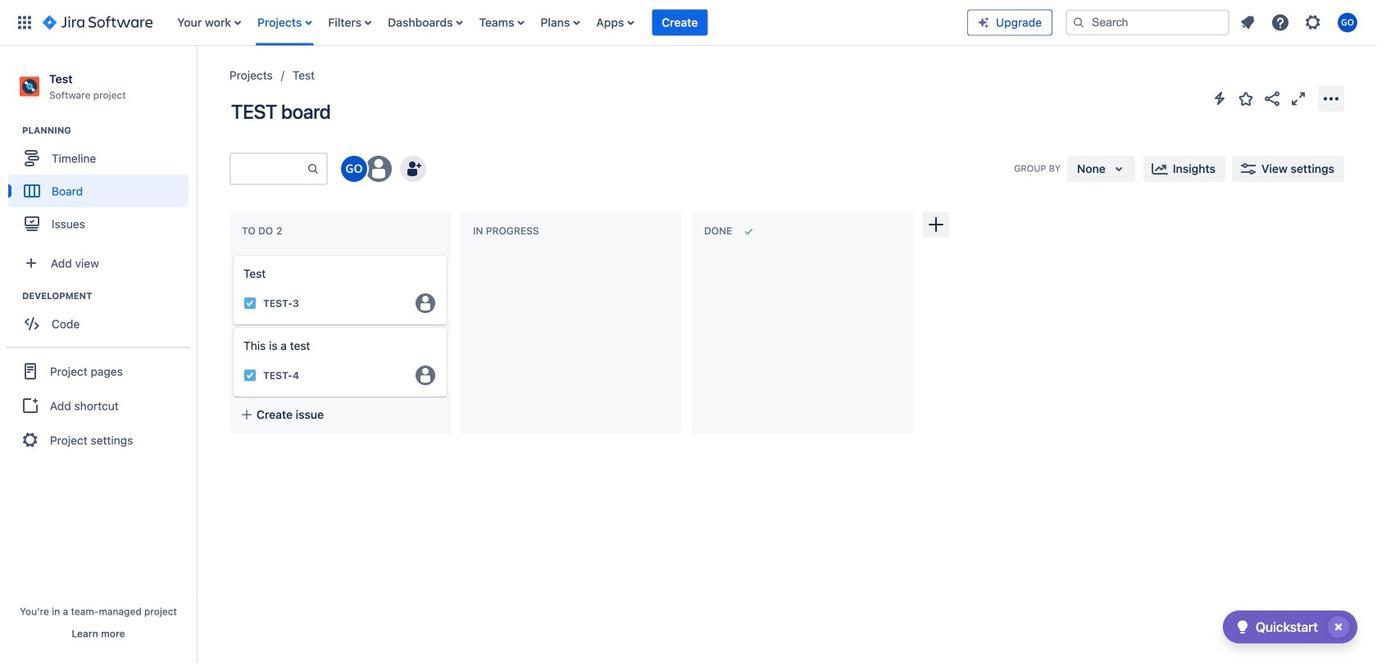 Task type: describe. For each thing, give the bounding box(es) containing it.
sidebar navigation image
[[179, 66, 215, 98]]

heading for 'development' icon's group
[[22, 290, 196, 303]]

heading for group for planning image
[[22, 124, 196, 137]]

1 horizontal spatial list
[[1233, 8, 1368, 37]]

sidebar element
[[0, 46, 197, 663]]

more image
[[1322, 89, 1341, 109]]

your profile and settings image
[[1338, 13, 1358, 32]]

primary element
[[10, 0, 967, 46]]

check image
[[1233, 617, 1253, 637]]

group for planning image
[[8, 124, 196, 245]]

Search field
[[1066, 9, 1230, 36]]

notifications image
[[1238, 13, 1258, 32]]

star test board image
[[1236, 89, 1256, 109]]

Search this board text field
[[231, 154, 307, 184]]

create column image
[[926, 215, 946, 234]]

task image
[[243, 369, 257, 382]]

automations menu button icon image
[[1210, 89, 1230, 108]]



Task type: locate. For each thing, give the bounding box(es) containing it.
group for 'development' icon
[[8, 290, 196, 345]]

1 vertical spatial group
[[8, 290, 196, 345]]

search image
[[1072, 16, 1085, 29]]

development image
[[2, 286, 22, 306]]

2 heading from the top
[[22, 290, 196, 303]]

create issue image
[[222, 244, 242, 264]]

0 vertical spatial group
[[8, 124, 196, 245]]

add people image
[[403, 159, 423, 179]]

0 horizontal spatial list
[[169, 0, 967, 46]]

jira software image
[[43, 13, 153, 32], [43, 13, 153, 32]]

1 vertical spatial heading
[[22, 290, 196, 303]]

enter full screen image
[[1289, 89, 1308, 109]]

settings image
[[1304, 13, 1323, 32]]

1 heading from the top
[[22, 124, 196, 137]]

view settings image
[[1239, 159, 1258, 179]]

banner
[[0, 0, 1377, 46]]

2 vertical spatial group
[[7, 347, 190, 463]]

help image
[[1271, 13, 1290, 32]]

heading
[[22, 124, 196, 137], [22, 290, 196, 303]]

0 vertical spatial heading
[[22, 124, 196, 137]]

list item
[[652, 0, 708, 46]]

dismiss quickstart image
[[1326, 614, 1352, 640]]

None search field
[[1066, 9, 1230, 36]]

list
[[169, 0, 967, 46], [1233, 8, 1368, 37]]

group
[[8, 124, 196, 245], [8, 290, 196, 345], [7, 347, 190, 463]]

to do element
[[242, 225, 286, 237]]

planning image
[[2, 121, 22, 140]]

task image
[[243, 297, 257, 310]]

appswitcher icon image
[[15, 13, 34, 32]]



Task type: vqa. For each thing, say whether or not it's contained in the screenshot.
tooltip
no



